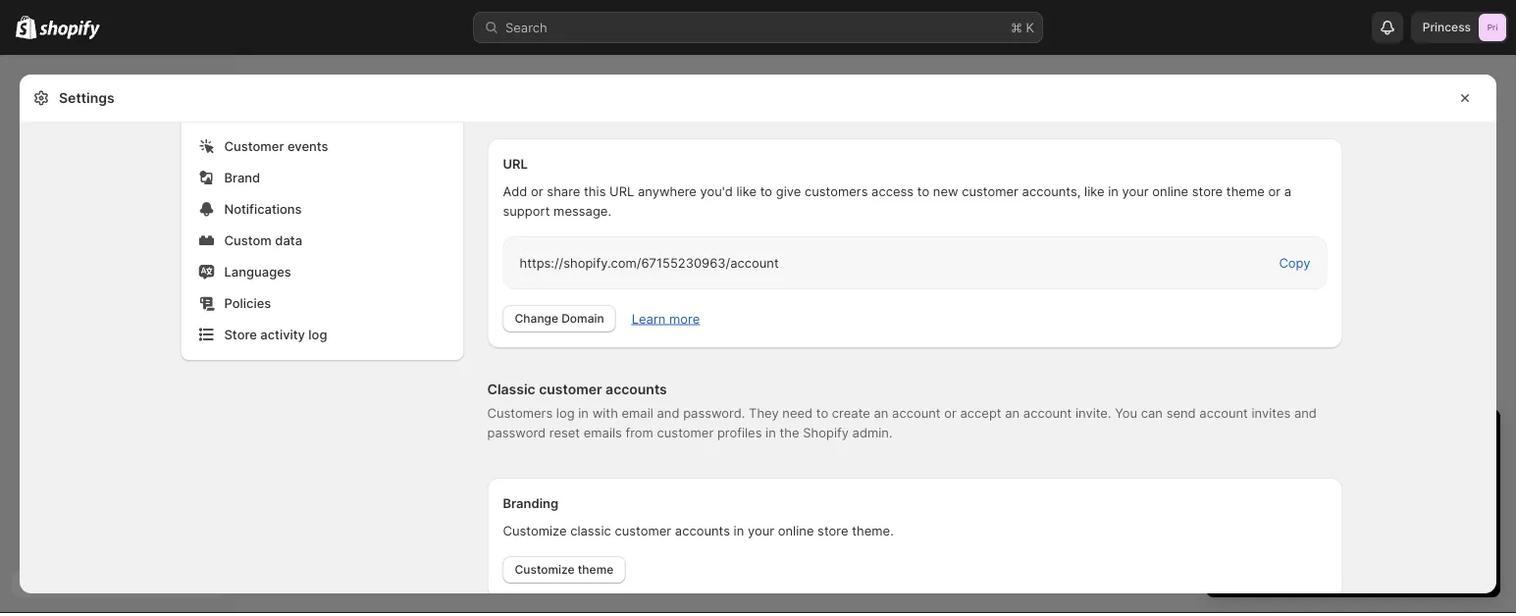 Task type: describe. For each thing, give the bounding box(es) containing it.
1 horizontal spatial accounts
[[675, 523, 730, 539]]

⌘ k
[[1011, 20, 1035, 35]]

customize theme link
[[503, 557, 626, 584]]

theme.
[[852, 523, 894, 539]]

app
[[1269, 502, 1292, 517]]

customer events link
[[193, 133, 452, 160]]

change domain button
[[503, 305, 616, 333]]

3 account from the left
[[1200, 406, 1249, 421]]

online inside add or share this url anywhere you'd like to give customers access to new customer accounts, like in your online store theme or a support message.
[[1153, 184, 1189, 199]]

2 like from the left
[[1085, 184, 1105, 199]]

reset
[[550, 425, 580, 440]]

copy button
[[1268, 249, 1323, 277]]

change domain
[[515, 312, 604, 326]]

customer right 'classic'
[[615, 523, 672, 539]]

settings dialog
[[20, 0, 1497, 614]]

branding
[[503, 496, 559, 511]]

shopify image
[[40, 20, 100, 40]]

invite.
[[1076, 406, 1112, 421]]

3
[[1269, 482, 1277, 497]]

$50 app store credit
[[1242, 502, 1365, 517]]

store activity log link
[[193, 321, 452, 349]]

search
[[506, 20, 548, 35]]

add or share this url anywhere you'd like to give customers access to new customer accounts, like in your online store theme or a support message.
[[503, 184, 1292, 218]]

k
[[1027, 20, 1035, 35]]

classic
[[571, 523, 611, 539]]

add
[[1342, 521, 1365, 537]]

1 account from the left
[[893, 406, 941, 421]]

customers
[[487, 406, 553, 421]]

months
[[1281, 482, 1326, 497]]

first 3 months for $1/month
[[1242, 482, 1407, 497]]

to left give
[[761, 184, 773, 199]]

store inside to customize your online store and add bonus features
[[1282, 521, 1313, 537]]

need
[[783, 406, 813, 421]]

give
[[776, 184, 801, 199]]

first
[[1242, 482, 1266, 497]]

copy
[[1280, 255, 1311, 270]]

for
[[1330, 482, 1346, 497]]

admin.
[[853, 425, 893, 440]]

or inside 'classic customer accounts customers log in with email and password. they need to create an account or accept an account invite. you can send account invites and password reset emails from customer profiles in the shopify admin.'
[[945, 406, 957, 421]]

and right invites
[[1295, 406, 1318, 421]]

and inside to customize your online store and add bonus features
[[1316, 521, 1339, 537]]

this
[[584, 184, 606, 199]]

1 like from the left
[[737, 184, 757, 199]]

notifications link
[[193, 195, 452, 223]]

profiles
[[718, 425, 762, 440]]

https://shopify.com/67155230963/account
[[520, 255, 779, 270]]

customize classic customer accounts in your online store theme.
[[503, 523, 894, 539]]

notifications
[[224, 201, 302, 216]]

princess
[[1424, 20, 1472, 34]]

pick your plan
[[1314, 557, 1393, 571]]

accept
[[961, 406, 1002, 421]]

customize
[[1384, 502, 1446, 517]]

$50
[[1242, 502, 1266, 517]]

share
[[547, 184, 581, 199]]

accounts,
[[1023, 184, 1081, 199]]

your inside to customize your online store and add bonus features
[[1450, 502, 1476, 517]]

your inside add or share this url anywhere you'd like to give customers access to new customer accounts, like in your online store theme or a support message.
[[1123, 184, 1149, 199]]

settings
[[59, 90, 115, 107]]

0 vertical spatial url
[[503, 156, 528, 171]]

to inside 'classic customer accounts customers log in with email and password. they need to create an account or accept an account invite. you can send account invites and password reset emails from customer profiles in the shopify admin.'
[[817, 406, 829, 421]]

data
[[275, 233, 302, 248]]

custom data link
[[193, 227, 452, 254]]

plan inside pick your plan link
[[1370, 557, 1393, 571]]

invites
[[1252, 406, 1291, 421]]

can
[[1142, 406, 1163, 421]]

customer down password.
[[657, 425, 714, 440]]

with
[[593, 406, 618, 421]]

classic customer accounts customers log in with email and password. they need to create an account or accept an account invite. you can send account invites and password reset emails from customer profiles in the shopify admin.
[[487, 381, 1318, 440]]

customer up with
[[539, 381, 603, 398]]

learn
[[632, 311, 666, 326]]

switch
[[1226, 462, 1267, 478]]

log inside 'classic customer accounts customers log in with email and password. they need to create an account or accept an account invite. you can send account invites and password reset emails from customer profiles in the shopify admin.'
[[557, 406, 575, 421]]

create
[[832, 406, 871, 421]]

password.
[[684, 406, 746, 421]]

paid
[[1297, 462, 1323, 478]]

anywhere
[[638, 184, 697, 199]]



Task type: locate. For each thing, give the bounding box(es) containing it.
plan down the "bonus"
[[1370, 557, 1393, 571]]

0 horizontal spatial accounts
[[606, 381, 667, 398]]

store
[[224, 327, 257, 342]]

or right the add
[[531, 184, 544, 199]]

account up admin.
[[893, 406, 941, 421]]

1 day left in your trial element
[[1207, 460, 1501, 598]]

brand
[[224, 170, 260, 185]]

customer
[[224, 138, 284, 154]]

store activity log
[[224, 327, 327, 342]]

1 vertical spatial customize
[[515, 563, 575, 577]]

log up reset at the bottom of the page
[[557, 406, 575, 421]]

and left add
[[1316, 521, 1339, 537]]

accounts
[[606, 381, 667, 398], [675, 523, 730, 539]]

0 horizontal spatial log
[[309, 327, 327, 342]]

log
[[309, 327, 327, 342], [557, 406, 575, 421]]

an
[[874, 406, 889, 421], [1006, 406, 1020, 421]]

1 horizontal spatial an
[[1006, 406, 1020, 421]]

account left invite.
[[1024, 406, 1072, 421]]

classic
[[487, 381, 536, 398]]

customize theme
[[515, 563, 614, 577]]

a
[[1285, 184, 1292, 199], [1286, 462, 1294, 478]]

and
[[657, 406, 680, 421], [1295, 406, 1318, 421], [1356, 462, 1378, 478], [1316, 521, 1339, 537]]

to inside to customize your online store and add bonus features
[[1369, 502, 1381, 517]]

account right send
[[1200, 406, 1249, 421]]

policies
[[224, 296, 271, 311]]

to up shopify
[[817, 406, 829, 421]]

like
[[737, 184, 757, 199], [1085, 184, 1105, 199]]

or left accept
[[945, 406, 957, 421]]

send
[[1167, 406, 1197, 421]]

$50 app store credit link
[[1242, 502, 1365, 517]]

store inside add or share this url anywhere you'd like to give customers access to new customer accounts, like in your online store theme or a support message.
[[1193, 184, 1223, 199]]

1 vertical spatial log
[[557, 406, 575, 421]]

customize for customize classic customer accounts in your online store theme.
[[503, 523, 567, 539]]

policies link
[[193, 290, 452, 317]]

learn more
[[632, 311, 700, 326]]

url
[[503, 156, 528, 171], [610, 184, 635, 199]]

0 horizontal spatial account
[[893, 406, 941, 421]]

in inside add or share this url anywhere you'd like to give customers access to new customer accounts, like in your online store theme or a support message.
[[1109, 184, 1119, 199]]

an right accept
[[1006, 406, 1020, 421]]

activity
[[260, 327, 305, 342]]

0 horizontal spatial online
[[778, 523, 814, 539]]

languages link
[[193, 258, 452, 286]]

switch to a paid plan and get:
[[1226, 462, 1405, 478]]

domain
[[562, 312, 604, 326]]

and up $1/month at the bottom of the page
[[1356, 462, 1378, 478]]

$1/month
[[1350, 482, 1407, 497]]

customer inside add or share this url anywhere you'd like to give customers access to new customer accounts, like in your online store theme or a support message.
[[962, 184, 1019, 199]]

get:
[[1382, 462, 1405, 478]]

you'd
[[701, 184, 733, 199]]

languages
[[224, 264, 291, 279]]

theme inside customize theme 'link'
[[578, 563, 614, 577]]

to customize your online store and add bonus features
[[1242, 502, 1476, 537]]

0 vertical spatial accounts
[[606, 381, 667, 398]]

they
[[749, 406, 779, 421]]

1 horizontal spatial account
[[1024, 406, 1072, 421]]

customize inside 'link'
[[515, 563, 575, 577]]

shopify image
[[16, 15, 37, 39]]

1 vertical spatial a
[[1286, 462, 1294, 478]]

to up 3
[[1271, 462, 1283, 478]]

you
[[1116, 406, 1138, 421]]

theme
[[1227, 184, 1265, 199], [578, 563, 614, 577]]

customer events
[[224, 138, 328, 154]]

or
[[531, 184, 544, 199], [1269, 184, 1281, 199], [945, 406, 957, 421]]

princess image
[[1480, 14, 1507, 41]]

1 horizontal spatial plan
[[1370, 557, 1393, 571]]

log down policies link
[[309, 327, 327, 342]]

shopify
[[803, 425, 849, 440]]

2 account from the left
[[1024, 406, 1072, 421]]

pick
[[1314, 557, 1338, 571]]

0 vertical spatial log
[[309, 327, 327, 342]]

1 horizontal spatial log
[[557, 406, 575, 421]]

1 vertical spatial plan
[[1370, 557, 1393, 571]]

custom
[[224, 233, 272, 248]]

theme inside add or share this url anywhere you'd like to give customers access to new customer accounts, like in your online store theme or a support message.
[[1227, 184, 1265, 199]]

accounts inside 'classic customer accounts customers log in with email and password. they need to create an account or accept an account invite. you can send account invites and password reset emails from customer profiles in the shopify admin.'
[[606, 381, 667, 398]]

bonus
[[1369, 521, 1406, 537]]

0 vertical spatial a
[[1285, 184, 1292, 199]]

0 vertical spatial plan
[[1327, 462, 1352, 478]]

a up copy
[[1285, 184, 1292, 199]]

message.
[[554, 203, 612, 218]]

a inside "element"
[[1286, 462, 1294, 478]]

2 an from the left
[[1006, 406, 1020, 421]]

in
[[1109, 184, 1119, 199], [579, 406, 589, 421], [766, 425, 776, 440], [734, 523, 745, 539]]

customize down 'classic'
[[515, 563, 575, 577]]

url up the add
[[503, 156, 528, 171]]

learn more link
[[632, 311, 700, 326]]

a inside add or share this url anywhere you'd like to give customers access to new customer accounts, like in your online store theme or a support message.
[[1285, 184, 1292, 199]]

0 horizontal spatial or
[[531, 184, 544, 199]]

add
[[503, 184, 528, 199]]

to left new
[[918, 184, 930, 199]]

url right this
[[610, 184, 635, 199]]

dialog
[[1505, 75, 1517, 594]]

a left the paid
[[1286, 462, 1294, 478]]

email
[[622, 406, 654, 421]]

2 horizontal spatial account
[[1200, 406, 1249, 421]]

0 horizontal spatial theme
[[578, 563, 614, 577]]

pick your plan link
[[1226, 551, 1482, 578]]

events
[[288, 138, 328, 154]]

1 vertical spatial url
[[610, 184, 635, 199]]

your
[[1123, 184, 1149, 199], [1450, 502, 1476, 517], [748, 523, 775, 539], [1341, 557, 1366, 571]]

url inside add or share this url anywhere you'd like to give customers access to new customer accounts, like in your online store theme or a support message.
[[610, 184, 635, 199]]

plan up for
[[1327, 462, 1352, 478]]

from
[[626, 425, 654, 440]]

customize down branding
[[503, 523, 567, 539]]

to down $1/month at the bottom of the page
[[1369, 502, 1381, 517]]

⌘
[[1011, 20, 1023, 35]]

custom data
[[224, 233, 302, 248]]

0 horizontal spatial an
[[874, 406, 889, 421]]

0 horizontal spatial url
[[503, 156, 528, 171]]

plan
[[1327, 462, 1352, 478], [1370, 557, 1393, 571]]

emails
[[584, 425, 622, 440]]

2 horizontal spatial online
[[1242, 521, 1278, 537]]

new
[[934, 184, 959, 199]]

brand link
[[193, 164, 452, 191]]

the
[[780, 425, 800, 440]]

1 horizontal spatial online
[[1153, 184, 1189, 199]]

and right email
[[657, 406, 680, 421]]

1 horizontal spatial theme
[[1227, 184, 1265, 199]]

2 horizontal spatial or
[[1269, 184, 1281, 199]]

like right the accounts,
[[1085, 184, 1105, 199]]

1 an from the left
[[874, 406, 889, 421]]

customize for customize theme
[[515, 563, 575, 577]]

1 vertical spatial accounts
[[675, 523, 730, 539]]

0 horizontal spatial plan
[[1327, 462, 1352, 478]]

features
[[1410, 521, 1459, 537]]

0 horizontal spatial like
[[737, 184, 757, 199]]

0 vertical spatial theme
[[1227, 184, 1265, 199]]

1 horizontal spatial or
[[945, 406, 957, 421]]

online inside to customize your online store and add bonus features
[[1242, 521, 1278, 537]]

change
[[515, 312, 559, 326]]

support
[[503, 203, 550, 218]]

customer right new
[[962, 184, 1019, 199]]

0 vertical spatial customize
[[503, 523, 567, 539]]

1 horizontal spatial url
[[610, 184, 635, 199]]

an up admin.
[[874, 406, 889, 421]]

access
[[872, 184, 914, 199]]

like right you'd
[[737, 184, 757, 199]]

password
[[487, 425, 546, 440]]

more
[[670, 311, 700, 326]]

1 horizontal spatial like
[[1085, 184, 1105, 199]]

customers
[[805, 184, 868, 199]]

credit
[[1330, 502, 1365, 517]]

or up copy
[[1269, 184, 1281, 199]]

1 vertical spatial theme
[[578, 563, 614, 577]]



Task type: vqa. For each thing, say whether or not it's contained in the screenshot.
left 'Template'
no



